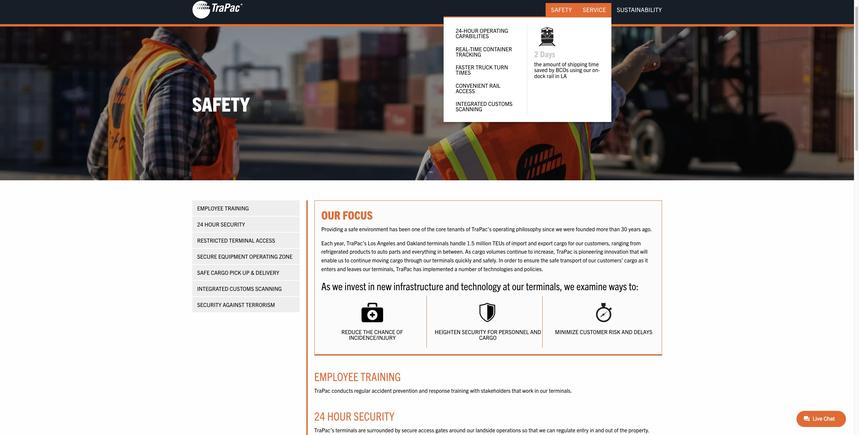 Task type: describe. For each thing, give the bounding box(es) containing it.
hour for 24 hour security link
[[205, 221, 220, 228]]

in right the work on the right
[[535, 388, 539, 395]]

enters
[[322, 266, 336, 272]]

&
[[251, 270, 255, 276]]

the inside trapac's terminals are surrounded by secure access gates around our landside operations so that we can regulate entry in and out of the property.
[[620, 427, 628, 434]]

between.
[[443, 249, 464, 255]]

restricted terminal access
[[197, 237, 275, 244]]

of
[[397, 329, 403, 336]]

2 days menu
[[444, 17, 612, 122]]

invest
[[345, 280, 366, 293]]

core
[[436, 226, 446, 233]]

security inside the security against terrorism "link"
[[197, 302, 222, 309]]

volumes
[[487, 249, 506, 255]]

transport
[[561, 257, 582, 264]]

faster truck turn times link
[[451, 61, 520, 79]]

of inside trapac's terminals are surrounded by secure access gates around our landside operations so that we can regulate entry in and out of the property.
[[614, 427, 619, 434]]

training inside employee training link
[[225, 205, 249, 212]]

delays
[[634, 329, 653, 336]]

our inside 2 days the amount of shipping time saved by bcos using our on- dock rail in la
[[584, 67, 591, 73]]

one
[[412, 226, 420, 233]]

1 horizontal spatial terminals,
[[526, 280, 563, 293]]

safely.
[[483, 257, 498, 264]]

safe cargo pick up & delivery
[[197, 270, 279, 276]]

2 days menu item
[[535, 24, 605, 79]]

the
[[363, 329, 373, 336]]

and left export
[[528, 240, 537, 247]]

terminals, inside each year, trapac's los angeles and oakland terminals handle 1.5 million teus of import and export cargo for our customers, ranging from refrigerated products to auto parts and everything in between. as cargo volumes continue to increase, trapac is pioneering innovation that will enable us to continue moving cargo through our terminals quickly and safely. in order to ensure the safe transport of our customers' cargo as it enters and leaves our terminals, trapac has implemented a number of technologies and policies.
[[372, 266, 395, 272]]

the inside each year, trapac's los angeles and oakland terminals handle 1.5 million teus of import and export cargo for our customers, ranging from refrigerated products to auto parts and everything in between. as cargo volumes continue to increase, trapac is pioneering innovation that will enable us to continue moving cargo through our terminals quickly and safely. in order to ensure the safe transport of our customers' cargo as it enters and leaves our terminals, trapac has implemented a number of technologies and policies.
[[541, 257, 549, 264]]

reduce the chance of incidence/injury
[[342, 329, 403, 342]]

million
[[476, 240, 492, 247]]

so
[[522, 427, 528, 434]]

to right us
[[345, 257, 350, 264]]

examine
[[577, 280, 607, 293]]

terminal
[[229, 237, 255, 244]]

chance
[[374, 329, 395, 336]]

training
[[451, 388, 469, 395]]

real-time container tracking
[[456, 46, 512, 58]]

number
[[459, 266, 477, 272]]

access for convenient rail access
[[456, 87, 475, 94]]

1 vertical spatial as
[[322, 280, 331, 293]]

time
[[470, 46, 482, 52]]

heighten
[[435, 329, 461, 336]]

for
[[488, 329, 498, 336]]

security against terrorism
[[197, 302, 275, 309]]

refrigerated
[[322, 249, 349, 255]]

and inside heighten security for personnel and cargo
[[531, 329, 541, 336]]

reduce
[[342, 329, 362, 336]]

new
[[377, 280, 392, 293]]

sustainability link
[[612, 3, 668, 17]]

up
[[243, 270, 250, 276]]

rail
[[547, 72, 554, 79]]

founded
[[576, 226, 595, 233]]

each year, trapac's los angeles and oakland terminals handle 1.5 million teus of import and export cargo for our customers, ranging from refrigerated products to auto parts and everything in between. as cargo volumes continue to increase, trapac is pioneering innovation that will enable us to continue moving cargo through our terminals quickly and safely. in order to ensure the safe transport of our customers' cargo as it enters and leaves our terminals, trapac has implemented a number of technologies and policies.
[[322, 240, 648, 272]]

minimize customer risk and delays
[[555, 329, 653, 336]]

cargo down million
[[472, 249, 485, 255]]

ensure
[[524, 257, 540, 264]]

hour for 24-hour operating capabilities link
[[464, 27, 479, 34]]

a inside each year, trapac's los angeles and oakland terminals handle 1.5 million teus of import and export cargo for our customers, ranging from refrigerated products to auto parts and everything in between. as cargo volumes continue to increase, trapac is pioneering innovation that will enable us to continue moving cargo through our terminals quickly and safely. in order to ensure the safe transport of our customers' cargo as it enters and leaves our terminals, trapac has implemented a number of technologies and policies.
[[455, 266, 458, 272]]

service menu item
[[444, 3, 612, 122]]

our down pioneering
[[589, 257, 596, 264]]

prevention
[[393, 388, 418, 395]]

order
[[505, 257, 517, 264]]

secure
[[402, 427, 417, 434]]

terminals.
[[549, 388, 572, 395]]

accident
[[372, 388, 392, 395]]

conducts
[[332, 388, 353, 395]]

oakland
[[407, 240, 426, 247]]

1 horizontal spatial trapac
[[396, 266, 412, 272]]

is
[[574, 249, 578, 255]]

entry
[[577, 427, 589, 434]]

our right the for
[[576, 240, 584, 247]]

can
[[547, 427, 556, 434]]

increase,
[[534, 249, 555, 255]]

customs for bottommost integrated customs scanning link
[[230, 286, 254, 292]]

secure equipment operating zone link
[[192, 249, 300, 265]]

access
[[419, 427, 435, 434]]

the inside 2 days the amount of shipping time saved by bcos using our on- dock rail in la
[[535, 61, 542, 67]]

cargo left as at right
[[625, 257, 638, 264]]

has inside each year, trapac's los angeles and oakland terminals handle 1.5 million teus of import and export cargo for our customers, ranging from refrigerated products to auto parts and everything in between. as cargo volumes continue to increase, trapac is pioneering innovation that will enable us to continue moving cargo through our terminals quickly and safely. in order to ensure the safe transport of our customers' cargo as it enters and leaves our terminals, trapac has implemented a number of technologies and policies.
[[414, 266, 422, 272]]

regular
[[354, 388, 371, 395]]

days
[[540, 48, 556, 59]]

scanning for bottommost integrated customs scanning link
[[255, 286, 282, 292]]

trapac's inside each year, trapac's los angeles and oakland terminals handle 1.5 million teus of import and export cargo for our customers, ranging from refrigerated products to auto parts and everything in between. as cargo volumes continue to increase, trapac is pioneering innovation that will enable us to continue moving cargo through our terminals quickly and safely. in order to ensure the safe transport of our customers' cargo as it enters and leaves our terminals, trapac has implemented a number of technologies and policies.
[[347, 240, 367, 247]]

products
[[350, 249, 370, 255]]

terminals inside trapac's terminals are surrounded by secure access gates around our landside operations so that we can regulate entry in and out of the property.
[[336, 427, 357, 434]]

in inside each year, trapac's los angeles and oakland terminals handle 1.5 million teus of import and export cargo for our customers, ranging from refrigerated products to auto parts and everything in between. as cargo volumes continue to increase, trapac is pioneering innovation that will enable us to continue moving cargo through our terminals quickly and safely. in order to ensure the safe transport of our customers' cargo as it enters and leaves our terminals, trapac has implemented a number of technologies and policies.
[[438, 249, 442, 255]]

of right number
[[478, 266, 483, 272]]

are
[[359, 427, 366, 434]]

our
[[322, 208, 341, 222]]

moving
[[372, 257, 389, 264]]

heighten security for personnel and cargo
[[435, 329, 541, 342]]

0 horizontal spatial employee
[[197, 205, 224, 212]]

rail
[[490, 82, 501, 89]]

secure equipment operating zone
[[197, 254, 293, 260]]

safety link
[[546, 3, 578, 17]]

in left the new on the bottom left of page
[[368, 280, 375, 293]]

pick
[[230, 270, 241, 276]]

0 horizontal spatial a
[[344, 226, 347, 233]]

our right leaves
[[363, 266, 371, 272]]

out
[[606, 427, 613, 434]]

2 vertical spatial security
[[354, 409, 395, 424]]

dock
[[535, 72, 546, 79]]

it
[[645, 257, 648, 264]]

more
[[597, 226, 609, 233]]

years
[[629, 226, 641, 233]]

since
[[543, 226, 555, 233]]

and down implemented
[[446, 280, 459, 293]]

cargo down the parts
[[390, 257, 403, 264]]

service link
[[578, 3, 612, 17]]

ago.
[[642, 226, 652, 233]]

stakeholders
[[481, 388, 511, 395]]

integrated customs scanning for topmost integrated customs scanning link
[[456, 100, 513, 112]]

1 horizontal spatial employee training
[[314, 370, 401, 384]]

landside
[[476, 427, 495, 434]]

0 vertical spatial continue
[[507, 249, 527, 255]]

sustainability
[[617, 6, 662, 13]]

the left core
[[427, 226, 435, 233]]

safe cargo pick up & delivery link
[[192, 265, 300, 281]]

corporate image
[[192, 0, 243, 19]]

2 days menu bar
[[444, 3, 668, 122]]

policies.
[[524, 266, 544, 272]]

ranging
[[612, 240, 629, 247]]

0 horizontal spatial employee training
[[197, 205, 249, 212]]

and down us
[[337, 266, 346, 272]]

philosophy
[[516, 226, 541, 233]]

shipping
[[568, 61, 588, 67]]

pioneering
[[579, 249, 603, 255]]

convenient rail access
[[456, 82, 501, 94]]



Task type: locate. For each thing, give the bounding box(es) containing it.
security up surrounded
[[354, 409, 395, 424]]

regulate
[[557, 427, 576, 434]]

our
[[584, 67, 591, 73], [576, 240, 584, 247], [424, 257, 431, 264], [589, 257, 596, 264], [363, 266, 371, 272], [512, 280, 524, 293], [540, 388, 548, 395], [467, 427, 475, 434]]

of right out
[[614, 427, 619, 434]]

operations
[[497, 427, 521, 434]]

secure
[[197, 254, 217, 260]]

of right teus
[[506, 240, 511, 247]]

trapac conducts regular accident prevention and response training with stakeholders that work in our terminals.
[[314, 388, 572, 395]]

0 vertical spatial hour
[[464, 27, 479, 34]]

1 vertical spatial safety
[[192, 91, 250, 116]]

access right terminal
[[256, 237, 275, 244]]

integrated customs scanning link up the security against terrorism "link"
[[192, 281, 300, 297]]

0 horizontal spatial and
[[531, 329, 541, 336]]

1 vertical spatial terminals
[[433, 257, 454, 264]]

0 vertical spatial 24 hour security
[[197, 221, 245, 228]]

0 vertical spatial access
[[456, 87, 475, 94]]

2 vertical spatial trapac
[[314, 388, 331, 395]]

terminals down core
[[427, 240, 449, 247]]

operating inside 24-hour operating capabilities
[[480, 27, 509, 34]]

2 vertical spatial trapac's
[[314, 427, 334, 434]]

surrounded
[[367, 427, 394, 434]]

0 horizontal spatial has
[[390, 226, 398, 233]]

cargo
[[211, 270, 229, 276]]

faster truck turn times
[[456, 64, 508, 76]]

cargo left the for
[[554, 240, 567, 247]]

access
[[456, 87, 475, 94], [256, 237, 275, 244]]

by inside 2 days the amount of shipping time saved by bcos using our on- dock rail in la
[[549, 67, 555, 73]]

as down enters
[[322, 280, 331, 293]]

of right one
[[422, 226, 426, 233]]

and right risk at right bottom
[[622, 329, 633, 336]]

0 vertical spatial safe
[[349, 226, 358, 233]]

been
[[399, 226, 411, 233]]

employee up restricted
[[197, 205, 224, 212]]

implemented
[[423, 266, 454, 272]]

and inside trapac's terminals are surrounded by secure access gates around our landside operations so that we can regulate entry in and out of the property.
[[596, 427, 604, 434]]

were
[[564, 226, 575, 233]]

environment
[[359, 226, 388, 233]]

in left la
[[556, 72, 560, 79]]

safe down increase, on the bottom of page
[[550, 257, 559, 264]]

training up 24 hour security link
[[225, 205, 249, 212]]

we left invest
[[333, 280, 343, 293]]

of down pioneering
[[583, 257, 588, 264]]

2 vertical spatial hour
[[327, 409, 352, 424]]

operating up delivery
[[249, 254, 278, 260]]

to right order
[[518, 257, 523, 264]]

safe inside each year, trapac's los angeles and oakland terminals handle 1.5 million teus of import and export cargo for our customers, ranging from refrigerated products to auto parts and everything in between. as cargo volumes continue to increase, trapac is pioneering innovation that will enable us to continue moving cargo through our terminals quickly and safely. in order to ensure the safe transport of our customers' cargo as it enters and leaves our terminals, trapac has implemented a number of technologies and policies.
[[550, 257, 559, 264]]

and left safely.
[[473, 257, 482, 264]]

24 hour security
[[197, 221, 245, 228], [314, 409, 395, 424]]

1 vertical spatial employee
[[314, 370, 359, 384]]

0 horizontal spatial customs
[[230, 286, 254, 292]]

scanning down delivery
[[255, 286, 282, 292]]

integrated for bottommost integrated customs scanning link
[[197, 286, 229, 292]]

training up accident
[[361, 370, 401, 384]]

0 vertical spatial trapac's
[[472, 226, 492, 233]]

scanning inside integrated customs scanning
[[456, 106, 483, 112]]

1 horizontal spatial safe
[[550, 257, 559, 264]]

security
[[462, 329, 486, 336]]

amount
[[543, 61, 561, 67]]

operating
[[493, 226, 515, 233]]

our right the work on the right
[[540, 388, 548, 395]]

scanning
[[456, 106, 483, 112], [255, 286, 282, 292]]

we
[[556, 226, 563, 233], [333, 280, 343, 293], [565, 280, 575, 293], [539, 427, 546, 434]]

by left the bcos
[[549, 67, 555, 73]]

customer
[[580, 329, 608, 336]]

1 horizontal spatial 24
[[314, 409, 325, 424]]

we left can
[[539, 427, 546, 434]]

of inside 2 days the amount of shipping time saved by bcos using our on- dock rail in la
[[562, 61, 567, 67]]

our left the on-
[[584, 67, 591, 73]]

as we invest in new infrastructure and technology at our terminals, we examine ways to:
[[322, 280, 639, 293]]

employee training up 24 hour security link
[[197, 205, 249, 212]]

1 vertical spatial security
[[197, 302, 222, 309]]

2
[[535, 48, 539, 59]]

24 hour security link
[[192, 217, 300, 232]]

in inside 2 days the amount of shipping time saved by bcos using our on- dock rail in la
[[556, 72, 560, 79]]

minimize
[[555, 329, 579, 336]]

integrated for topmost integrated customs scanning link
[[456, 100, 487, 107]]

terminals up implemented
[[433, 257, 454, 264]]

0 horizontal spatial by
[[395, 427, 401, 434]]

trapac
[[557, 249, 573, 255], [396, 266, 412, 272], [314, 388, 331, 395]]

technology
[[461, 280, 501, 293]]

1 horizontal spatial integrated customs scanning link
[[451, 97, 520, 116]]

1 horizontal spatial trapac's
[[347, 240, 367, 247]]

safe
[[349, 226, 358, 233], [550, 257, 559, 264]]

delivery
[[256, 270, 279, 276]]

to left auto
[[372, 249, 376, 255]]

safety menu item
[[546, 3, 578, 17]]

focus
[[343, 208, 373, 222]]

at
[[503, 280, 510, 293]]

24-
[[456, 27, 464, 34]]

1 vertical spatial trapac
[[396, 266, 412, 272]]

and up the parts
[[397, 240, 406, 247]]

access down the 'times'
[[456, 87, 475, 94]]

1 vertical spatial access
[[256, 237, 275, 244]]

integrated customs scanning for bottommost integrated customs scanning link
[[197, 286, 282, 292]]

in inside trapac's terminals are surrounded by secure access gates around our landside operations so that we can regulate entry in and out of the property.
[[590, 427, 594, 434]]

30
[[621, 226, 628, 233]]

real-
[[456, 46, 470, 52]]

scanning down convenient rail access
[[456, 106, 483, 112]]

1 horizontal spatial 24 hour security
[[314, 409, 395, 424]]

as down 1.5
[[465, 249, 471, 255]]

0 vertical spatial operating
[[480, 27, 509, 34]]

0 vertical spatial security
[[221, 221, 245, 228]]

0 horizontal spatial terminals,
[[372, 266, 395, 272]]

employee training
[[197, 205, 249, 212], [314, 370, 401, 384]]

and left out
[[596, 427, 604, 434]]

work
[[523, 388, 534, 395]]

0 vertical spatial scanning
[[456, 106, 483, 112]]

that down from
[[630, 249, 639, 255]]

0 vertical spatial integrated customs scanning
[[456, 100, 513, 112]]

access inside convenient rail access
[[456, 87, 475, 94]]

saved
[[535, 67, 548, 73]]

integrated customs scanning down safe cargo pick up & delivery
[[197, 286, 282, 292]]

we inside trapac's terminals are surrounded by secure access gates around our landside operations so that we can regulate entry in and out of the property.
[[539, 427, 546, 434]]

trapac down through
[[396, 266, 412, 272]]

0 vertical spatial a
[[344, 226, 347, 233]]

response
[[429, 388, 450, 395]]

cargo
[[479, 335, 497, 342]]

safe down focus
[[349, 226, 358, 233]]

integrated customs scanning inside 2 days menu
[[456, 100, 513, 112]]

safety
[[551, 6, 572, 13], [192, 91, 250, 116]]

security against terrorism link
[[192, 297, 300, 313]]

1 vertical spatial a
[[455, 266, 458, 272]]

quickly
[[455, 257, 472, 264]]

0 vertical spatial employee training
[[197, 205, 249, 212]]

terminals, down moving
[[372, 266, 395, 272]]

customs inside integrated customs scanning
[[488, 100, 513, 107]]

terrorism
[[246, 302, 275, 309]]

access for restricted terminal access
[[256, 237, 275, 244]]

and left response
[[419, 388, 428, 395]]

1 horizontal spatial employee
[[314, 370, 359, 384]]

that right so
[[529, 427, 538, 434]]

0 horizontal spatial integrated customs scanning
[[197, 286, 282, 292]]

security left against
[[197, 302, 222, 309]]

1 horizontal spatial that
[[529, 427, 538, 434]]

ways
[[609, 280, 627, 293]]

0 horizontal spatial operating
[[249, 254, 278, 260]]

that inside each year, trapac's los angeles and oakland terminals handle 1.5 million teus of import and export cargo for our customers, ranging from refrigerated products to auto parts and everything in between. as cargo volumes continue to increase, trapac is pioneering innovation that will enable us to continue moving cargo through our terminals quickly and safely. in order to ensure the safe transport of our customers' cargo as it enters and leaves our terminals, trapac has implemented a number of technologies and policies.
[[630, 249, 639, 255]]

1 vertical spatial hour
[[205, 221, 220, 228]]

0 vertical spatial training
[[225, 205, 249, 212]]

1 vertical spatial trapac's
[[347, 240, 367, 247]]

2 horizontal spatial trapac's
[[472, 226, 492, 233]]

in left between.
[[438, 249, 442, 255]]

terminals
[[427, 240, 449, 247], [433, 257, 454, 264], [336, 427, 357, 434]]

faster
[[456, 64, 475, 71]]

integrated down convenient rail access
[[456, 100, 487, 107]]

2 horizontal spatial trapac
[[557, 249, 573, 255]]

integrated customs scanning link down convenient rail access
[[451, 97, 520, 116]]

scanning for topmost integrated customs scanning link
[[456, 106, 483, 112]]

1 horizontal spatial integrated
[[456, 100, 487, 107]]

0 horizontal spatial training
[[225, 205, 249, 212]]

security inside 24 hour security link
[[221, 221, 245, 228]]

integrated customs scanning down the convenient rail access link
[[456, 100, 513, 112]]

1 horizontal spatial has
[[414, 266, 422, 272]]

0 horizontal spatial integrated customs scanning link
[[192, 281, 300, 297]]

integrated inside integrated customs scanning
[[456, 100, 487, 107]]

our right the at
[[512, 280, 524, 293]]

terminals, down policies.
[[526, 280, 563, 293]]

providing
[[322, 226, 343, 233]]

and up through
[[402, 249, 411, 255]]

hour up the time
[[464, 27, 479, 34]]

0 horizontal spatial safety
[[192, 91, 250, 116]]

gates
[[436, 427, 448, 434]]

will
[[641, 249, 648, 255]]

1 horizontal spatial safety
[[551, 6, 572, 13]]

bcos
[[556, 67, 569, 73]]

trapac left conducts
[[314, 388, 331, 395]]

operating
[[480, 27, 509, 34], [249, 254, 278, 260]]

1 vertical spatial operating
[[249, 254, 278, 260]]

year,
[[334, 240, 346, 247]]

0 horizontal spatial trapac
[[314, 388, 331, 395]]

continue down import
[[507, 249, 527, 255]]

operating for capabilities
[[480, 27, 509, 34]]

1 horizontal spatial as
[[465, 249, 471, 255]]

than
[[610, 226, 620, 233]]

trapac's inside trapac's terminals are surrounded by secure access gates around our landside operations so that we can regulate entry in and out of the property.
[[314, 427, 334, 434]]

0 horizontal spatial scanning
[[255, 286, 282, 292]]

we left examine
[[565, 280, 575, 293]]

1 horizontal spatial hour
[[327, 409, 352, 424]]

24 hour security up restricted
[[197, 221, 245, 228]]

of up la
[[562, 61, 567, 67]]

in
[[499, 257, 503, 264]]

0 vertical spatial integrated customs scanning link
[[451, 97, 520, 116]]

the down increase, on the bottom of page
[[541, 257, 549, 264]]

employee up conducts
[[314, 370, 359, 384]]

1 vertical spatial by
[[395, 427, 401, 434]]

2 and from the left
[[622, 329, 633, 336]]

our right around
[[467, 427, 475, 434]]

0 horizontal spatial trapac's
[[314, 427, 334, 434]]

0 horizontal spatial hour
[[205, 221, 220, 228]]

a right providing at the left of page
[[344, 226, 347, 233]]

1 vertical spatial customs
[[230, 286, 254, 292]]

hour up restricted
[[205, 221, 220, 228]]

0 vertical spatial employee
[[197, 205, 224, 212]]

enable
[[322, 257, 337, 264]]

in right entry on the right
[[590, 427, 594, 434]]

customs down safe cargo pick up & delivery
[[230, 286, 254, 292]]

1 vertical spatial employee training
[[314, 370, 401, 384]]

of right tenants
[[466, 226, 471, 233]]

1 vertical spatial 24
[[314, 409, 325, 424]]

hour inside 24-hour operating capabilities
[[464, 27, 479, 34]]

1 vertical spatial training
[[361, 370, 401, 384]]

2 days the amount of shipping time saved by bcos using our on- dock rail in la
[[535, 48, 600, 79]]

24-hour operating capabilities link
[[451, 24, 520, 42]]

truck
[[476, 64, 493, 71]]

our inside trapac's terminals are surrounded by secure access gates around our landside operations so that we can regulate entry in and out of the property.
[[467, 427, 475, 434]]

0 horizontal spatial continue
[[351, 257, 371, 264]]

that left the work on the right
[[512, 388, 521, 395]]

zone
[[279, 254, 293, 260]]

the down "2"
[[535, 61, 542, 67]]

1 vertical spatial 24 hour security
[[314, 409, 395, 424]]

infrastructure
[[394, 280, 444, 293]]

customs down rail
[[488, 100, 513, 107]]

the right out
[[620, 427, 628, 434]]

as
[[639, 257, 644, 264]]

for
[[569, 240, 575, 247]]

1 horizontal spatial and
[[622, 329, 633, 336]]

0 vertical spatial has
[[390, 226, 398, 233]]

24-hour operating capabilities
[[456, 27, 509, 39]]

employee
[[197, 205, 224, 212], [314, 370, 359, 384]]

has left been
[[390, 226, 398, 233]]

customs for topmost integrated customs scanning link
[[488, 100, 513, 107]]

has down through
[[414, 266, 422, 272]]

on-
[[593, 67, 600, 73]]

by inside trapac's terminals are surrounded by secure access gates around our landside operations so that we can regulate entry in and out of the property.
[[395, 427, 401, 434]]

1 vertical spatial safe
[[550, 257, 559, 264]]

to
[[372, 249, 376, 255], [529, 249, 533, 255], [345, 257, 350, 264], [518, 257, 523, 264]]

0 vertical spatial safety
[[551, 6, 572, 13]]

1 horizontal spatial customs
[[488, 100, 513, 107]]

operating for zone
[[249, 254, 278, 260]]

0 vertical spatial by
[[549, 67, 555, 73]]

0 vertical spatial customs
[[488, 100, 513, 107]]

24 hour security up are
[[314, 409, 395, 424]]

1 horizontal spatial access
[[456, 87, 475, 94]]

0 horizontal spatial that
[[512, 388, 521, 395]]

0 horizontal spatial access
[[256, 237, 275, 244]]

1 horizontal spatial operating
[[480, 27, 509, 34]]

to up ensure
[[529, 249, 533, 255]]

time
[[589, 61, 599, 67]]

angeles
[[377, 240, 396, 247]]

and down order
[[514, 266, 523, 272]]

as inside each year, trapac's los angeles and oakland terminals handle 1.5 million teus of import and export cargo for our customers, ranging from refrigerated products to auto parts and everything in between. as cargo volumes continue to increase, trapac is pioneering innovation that will enable us to continue moving cargo through our terminals quickly and safely. in order to ensure the safe transport of our customers' cargo as it enters and leaves our terminals, trapac has implemented a number of technologies and policies.
[[465, 249, 471, 255]]

from
[[630, 240, 641, 247]]

the
[[535, 61, 542, 67], [427, 226, 435, 233], [541, 257, 549, 264], [620, 427, 628, 434]]

0 horizontal spatial safe
[[349, 226, 358, 233]]

a down quickly on the right of page
[[455, 266, 458, 272]]

and right personnel
[[531, 329, 541, 336]]

personnel
[[499, 329, 529, 336]]

1 horizontal spatial scanning
[[456, 106, 483, 112]]

2 horizontal spatial that
[[630, 249, 639, 255]]

continue down products
[[351, 257, 371, 264]]

incidence/injury
[[349, 335, 396, 342]]

continue
[[507, 249, 527, 255], [351, 257, 371, 264]]

employee training up regular in the left bottom of the page
[[314, 370, 401, 384]]

through
[[404, 257, 423, 264]]

2 horizontal spatial hour
[[464, 27, 479, 34]]

employee training link
[[192, 201, 300, 216]]

we left were
[[556, 226, 563, 233]]

1 horizontal spatial a
[[455, 266, 458, 272]]

0 vertical spatial 24
[[197, 221, 203, 228]]

0 vertical spatial terminals,
[[372, 266, 395, 272]]

1 horizontal spatial continue
[[507, 249, 527, 255]]

that inside trapac's terminals are surrounded by secure access gates around our landside operations so that we can regulate entry in and out of the property.
[[529, 427, 538, 434]]

container
[[483, 46, 512, 52]]

2 vertical spatial that
[[529, 427, 538, 434]]

property.
[[629, 427, 650, 434]]

risk
[[609, 329, 621, 336]]

0 vertical spatial as
[[465, 249, 471, 255]]

1 vertical spatial continue
[[351, 257, 371, 264]]

tracking
[[456, 51, 482, 58]]

0 horizontal spatial integrated
[[197, 286, 229, 292]]

by left secure
[[395, 427, 401, 434]]

operating up container
[[480, 27, 509, 34]]

1 and from the left
[[531, 329, 541, 336]]

terminals left are
[[336, 427, 357, 434]]

training
[[225, 205, 249, 212], [361, 370, 401, 384]]

1 vertical spatial integrated customs scanning link
[[192, 281, 300, 297]]

0 vertical spatial trapac
[[557, 249, 573, 255]]

access inside restricted terminal access link
[[256, 237, 275, 244]]

1 horizontal spatial training
[[361, 370, 401, 384]]

integrated down cargo
[[197, 286, 229, 292]]

0 vertical spatial terminals
[[427, 240, 449, 247]]

security up restricted terminal access at bottom left
[[221, 221, 245, 228]]

safety inside menu item
[[551, 6, 572, 13]]

1 vertical spatial integrated customs scanning
[[197, 286, 282, 292]]

auto
[[378, 249, 388, 255]]

hour down conducts
[[327, 409, 352, 424]]

1 vertical spatial that
[[512, 388, 521, 395]]

our down everything
[[424, 257, 431, 264]]

trapac up transport
[[557, 249, 573, 255]]

1 vertical spatial terminals,
[[526, 280, 563, 293]]

0 horizontal spatial 24 hour security
[[197, 221, 245, 228]]

innovation
[[605, 249, 629, 255]]



Task type: vqa. For each thing, say whether or not it's contained in the screenshot.
of within the 2 Days the amount of shipping time saved by BCOs using our on- dock rail in LA
yes



